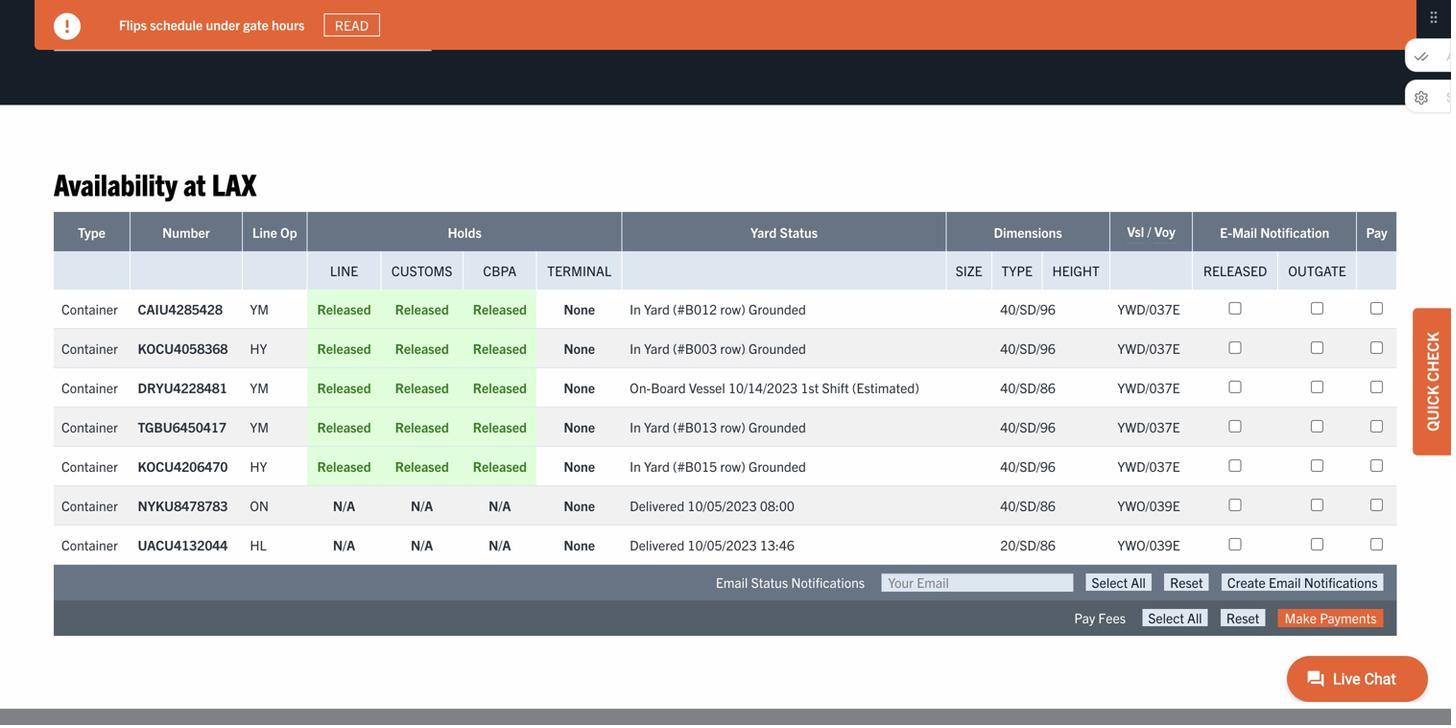 Task type: locate. For each thing, give the bounding box(es) containing it.
delivered for delivered 10/05/2023 13:46
[[630, 537, 685, 554]]

status
[[780, 224, 818, 241], [751, 574, 788, 591]]

type down availability in the left of the page
[[78, 224, 106, 241]]

0 vertical spatial status
[[780, 224, 818, 241]]

(#b003
[[673, 340, 717, 357]]

1 vertical spatial ywo/039e
[[1118, 537, 1181, 554]]

3 40/sd/96 from the top
[[1001, 419, 1056, 436]]

in for in yard (#b015 row)            grounded
[[630, 458, 641, 475]]

4 container from the top
[[61, 419, 118, 436]]

1 delivered from the top
[[630, 497, 685, 515]]

delivered 10/05/2023 08:00
[[630, 497, 795, 515]]

1 ywo/039e from the top
[[1118, 497, 1181, 515]]

read link
[[324, 13, 380, 37]]

3 container from the top
[[61, 379, 118, 396]]

in for in yard (#b012 row)            grounded
[[630, 300, 641, 318]]

0 vertical spatial 40/sd/86
[[1001, 379, 1056, 396]]

4 in from the top
[[630, 458, 641, 475]]

on
[[250, 497, 269, 515]]

ym for caiu4285428
[[250, 300, 269, 318]]

size
[[956, 262, 983, 279]]

row) for (#b003
[[721, 340, 746, 357]]

2 40/sd/96 from the top
[[1001, 340, 1056, 357]]

7 container from the top
[[61, 537, 118, 554]]

yard left the (#b012
[[644, 300, 670, 318]]

yard for (#b015
[[644, 458, 670, 475]]

1 vertical spatial hy
[[250, 458, 267, 475]]

type down dimensions
[[1002, 262, 1033, 279]]

2 row) from the top
[[721, 340, 746, 357]]

10/05/2023 down in yard (#b015 row)            grounded
[[688, 497, 757, 515]]

0 vertical spatial delivered
[[630, 497, 685, 515]]

pay for pay fees
[[1075, 610, 1096, 627]]

container
[[61, 300, 118, 318], [61, 340, 118, 357], [61, 379, 118, 396], [61, 419, 118, 436], [61, 458, 118, 475], [61, 497, 118, 515], [61, 537, 118, 554]]

container for kocu4058368
[[61, 340, 118, 357]]

ywo/039e for 20/sd/86
[[1118, 537, 1181, 554]]

2 in from the top
[[630, 340, 641, 357]]

3 in from the top
[[630, 419, 641, 436]]

1 vertical spatial delivered
[[630, 537, 685, 554]]

grounded up on-board vessel 10/14/2023 1st shift (estimated)
[[749, 340, 807, 357]]

6 container from the top
[[61, 497, 118, 515]]

holds
[[448, 224, 482, 241]]

grounded for in yard (#b013 row)            grounded
[[749, 419, 807, 436]]

2 delivered from the top
[[630, 537, 685, 554]]

quick check link
[[1413, 308, 1452, 456]]

1 10/05/2023 from the top
[[688, 497, 757, 515]]

status for email
[[751, 574, 788, 591]]

hy right kocu4058368
[[250, 340, 267, 357]]

0 vertical spatial pay
[[1367, 224, 1388, 241]]

grounded down on-board vessel 10/14/2023 1st shift (estimated)
[[749, 419, 807, 436]]

container left caiu4285428
[[61, 300, 118, 318]]

yard status
[[751, 224, 818, 241]]

10/05/2023 for 13:46
[[688, 537, 757, 554]]

in left the (#b012
[[630, 300, 641, 318]]

1 ym from the top
[[250, 300, 269, 318]]

row) right the (#b012
[[721, 300, 746, 318]]

ym right "dryu4228481"
[[250, 379, 269, 396]]

none for in yard (#b012 row)            grounded
[[564, 300, 595, 318]]

0 horizontal spatial type
[[78, 224, 106, 241]]

line for line op
[[252, 224, 277, 241]]

hours
[[272, 16, 305, 33]]

ywd/037e for in yard (#b012 row)            grounded
[[1118, 300, 1181, 318]]

in up on-
[[630, 340, 641, 357]]

in
[[630, 300, 641, 318], [630, 340, 641, 357], [630, 419, 641, 436], [630, 458, 641, 475]]

1 vertical spatial status
[[751, 574, 788, 591]]

in yard (#b003 row)            grounded
[[630, 340, 807, 357]]

container left "dryu4228481"
[[61, 379, 118, 396]]

e-mail notification
[[1221, 224, 1330, 241]]

1 vertical spatial ym
[[250, 379, 269, 396]]

4 none from the top
[[564, 419, 595, 436]]

line left op
[[252, 224, 277, 241]]

2 ywo/039e from the top
[[1118, 537, 1181, 554]]

number
[[162, 224, 210, 241]]

yard left (#b003
[[644, 340, 670, 357]]

pay right notification at top right
[[1367, 224, 1388, 241]]

none for in yard (#b013 row)            grounded
[[564, 419, 595, 436]]

container left uacu4132044 on the left
[[61, 537, 118, 554]]

10/05/2023
[[688, 497, 757, 515], [688, 537, 757, 554]]

0 vertical spatial hy
[[250, 340, 267, 357]]

line
[[252, 224, 277, 241], [330, 262, 358, 279]]

voy
[[1155, 223, 1176, 240]]

1 vertical spatial 10/05/2023
[[688, 537, 757, 554]]

2 none from the top
[[564, 340, 595, 357]]

delivered
[[630, 497, 685, 515], [630, 537, 685, 554]]

read
[[335, 16, 369, 34]]

4 40/sd/96 from the top
[[1001, 458, 1056, 475]]

4 row) from the top
[[721, 458, 746, 475]]

hy
[[250, 340, 267, 357], [250, 458, 267, 475]]

none
[[564, 300, 595, 318], [564, 340, 595, 357], [564, 379, 595, 396], [564, 419, 595, 436], [564, 458, 595, 475], [564, 497, 595, 515], [564, 537, 595, 554]]

20/sd/86
[[1001, 537, 1056, 554]]

fees
[[1099, 610, 1126, 627]]

notifications
[[792, 574, 865, 591]]

1 vertical spatial line
[[330, 262, 358, 279]]

e-
[[1221, 224, 1233, 241]]

3 none from the top
[[564, 379, 595, 396]]

2 40/sd/86 from the top
[[1001, 497, 1056, 515]]

payments
[[1321, 610, 1377, 627]]

0 vertical spatial ywo/039e
[[1118, 497, 1181, 515]]

0 vertical spatial 10/05/2023
[[688, 497, 757, 515]]

40/sd/86
[[1001, 379, 1056, 396], [1001, 497, 1056, 515]]

row)
[[721, 300, 746, 318], [721, 340, 746, 357], [721, 419, 746, 436], [721, 458, 746, 475]]

2 grounded from the top
[[749, 340, 807, 357]]

2 hy from the top
[[250, 458, 267, 475]]

5 none from the top
[[564, 458, 595, 475]]

gate
[[243, 16, 269, 33]]

uacu4132044
[[138, 537, 228, 554]]

0 horizontal spatial pay
[[1075, 610, 1096, 627]]

email status notifications
[[716, 574, 865, 591]]

ywd/037e
[[1118, 300, 1181, 318], [1118, 340, 1181, 357], [1118, 379, 1181, 396], [1118, 419, 1181, 436], [1118, 458, 1181, 475]]

2 ywd/037e from the top
[[1118, 340, 1181, 357]]

2 ym from the top
[[250, 379, 269, 396]]

container left kocu4058368
[[61, 340, 118, 357]]

notification
[[1261, 224, 1330, 241]]

1 horizontal spatial line
[[330, 262, 358, 279]]

dimensions
[[994, 224, 1063, 241]]

ywd/037e for in yard (#b003 row)            grounded
[[1118, 340, 1181, 357]]

delivered down (#b015
[[630, 497, 685, 515]]

pay for pay
[[1367, 224, 1388, 241]]

6 none from the top
[[564, 497, 595, 515]]

yard left (#b013
[[644, 419, 670, 436]]

40/sd/96 for in yard (#b012 row)            grounded
[[1001, 300, 1056, 318]]

None button
[[1087, 574, 1152, 591], [1165, 574, 1210, 591], [1222, 574, 1384, 591], [1143, 610, 1209, 627], [1221, 610, 1266, 627], [1087, 574, 1152, 591], [1165, 574, 1210, 591], [1222, 574, 1384, 591], [1143, 610, 1209, 627], [1221, 610, 1266, 627]]

container for uacu4132044
[[61, 537, 118, 554]]

0 horizontal spatial line
[[252, 224, 277, 241]]

released
[[1204, 262, 1268, 279], [317, 300, 371, 318], [395, 300, 449, 318], [473, 300, 527, 318], [317, 340, 371, 357], [395, 340, 449, 357], [473, 340, 527, 357], [317, 379, 371, 396], [395, 379, 449, 396], [473, 379, 527, 396], [317, 419, 371, 436], [395, 419, 449, 436], [473, 419, 527, 436], [317, 458, 371, 475], [395, 458, 449, 475], [473, 458, 527, 475]]

row) for (#b012
[[721, 300, 746, 318]]

line op
[[252, 224, 297, 241]]

2 container from the top
[[61, 340, 118, 357]]

row) right (#b003
[[721, 340, 746, 357]]

None checkbox
[[1230, 381, 1242, 394], [1312, 460, 1324, 472], [1230, 499, 1242, 512], [1312, 499, 1324, 512], [1371, 499, 1384, 512], [1230, 539, 1242, 551], [1371, 539, 1384, 551], [1230, 381, 1242, 394], [1312, 460, 1324, 472], [1230, 499, 1242, 512], [1312, 499, 1324, 512], [1371, 499, 1384, 512], [1230, 539, 1242, 551], [1371, 539, 1384, 551]]

1 40/sd/96 from the top
[[1001, 300, 1056, 318]]

grounded up 08:00
[[749, 458, 807, 475]]

in down on-
[[630, 419, 641, 436]]

ym down line op
[[250, 300, 269, 318]]

type
[[78, 224, 106, 241], [1002, 262, 1033, 279]]

line for line
[[330, 262, 358, 279]]

(#b013
[[673, 419, 717, 436]]

10/05/2023 up email
[[688, 537, 757, 554]]

pay left fees
[[1075, 610, 1096, 627]]

1 none from the top
[[564, 300, 595, 318]]

2 vertical spatial ym
[[250, 419, 269, 436]]

1 horizontal spatial pay
[[1367, 224, 1388, 241]]

line left "customs"
[[330, 262, 358, 279]]

container left the kocu4206470
[[61, 458, 118, 475]]

3 ywd/037e from the top
[[1118, 379, 1181, 396]]

5 container from the top
[[61, 458, 118, 475]]

1 container from the top
[[61, 300, 118, 318]]

ym right tgbu6450417
[[250, 419, 269, 436]]

10/05/2023 for 08:00
[[688, 497, 757, 515]]

yard for (#b012
[[644, 300, 670, 318]]

ym
[[250, 300, 269, 318], [250, 379, 269, 396], [250, 419, 269, 436]]

hy for kocu4058368
[[250, 340, 267, 357]]

kocu4058368
[[138, 340, 228, 357]]

1 grounded from the top
[[749, 300, 807, 318]]

40/sd/86 for ywd/037e
[[1001, 379, 1056, 396]]

3 ym from the top
[[250, 419, 269, 436]]

13:46
[[760, 537, 795, 554]]

vessel
[[689, 379, 726, 396]]

4 ywd/037e from the top
[[1118, 419, 1181, 436]]

row) right (#b013
[[721, 419, 746, 436]]

7 none from the top
[[564, 537, 595, 554]]

1 40/sd/86 from the top
[[1001, 379, 1056, 396]]

grounded up 'in yard (#b003 row)            grounded'
[[749, 300, 807, 318]]

1 vertical spatial 40/sd/86
[[1001, 497, 1056, 515]]

tgbu6450417
[[138, 419, 227, 436]]

yard for (#b013
[[644, 419, 670, 436]]

grounded
[[749, 300, 807, 318], [749, 340, 807, 357], [749, 419, 807, 436], [749, 458, 807, 475]]

vsl
[[1128, 223, 1145, 240]]

grounded for in yard (#b003 row)            grounded
[[749, 340, 807, 357]]

ym for tgbu6450417
[[250, 419, 269, 436]]

4 grounded from the top
[[749, 458, 807, 475]]

quick
[[1423, 386, 1442, 432]]

1 ywd/037e from the top
[[1118, 300, 1181, 318]]

in left (#b015
[[630, 458, 641, 475]]

row) right (#b015
[[721, 458, 746, 475]]

ywo/039e
[[1118, 497, 1181, 515], [1118, 537, 1181, 554]]

container left tgbu6450417
[[61, 419, 118, 436]]

1 horizontal spatial type
[[1002, 262, 1033, 279]]

container for kocu4206470
[[61, 458, 118, 475]]

grounded for in yard (#b015 row)            grounded
[[749, 458, 807, 475]]

delivered down delivered 10/05/2023 08:00
[[630, 537, 685, 554]]

3 grounded from the top
[[749, 419, 807, 436]]

1 hy from the top
[[250, 340, 267, 357]]

row) for (#b015
[[721, 458, 746, 475]]

caiu4285428
[[138, 300, 223, 318]]

none for in yard (#b015 row)            grounded
[[564, 458, 595, 475]]

pay
[[1367, 224, 1388, 241], [1075, 610, 1096, 627]]

1 row) from the top
[[721, 300, 746, 318]]

hy up 'on'
[[250, 458, 267, 475]]

at
[[184, 165, 206, 202]]

vsl / voy
[[1128, 223, 1176, 240]]

in yard (#b013 row)            grounded
[[630, 419, 807, 436]]

1 vertical spatial type
[[1002, 262, 1033, 279]]

shift
[[822, 379, 849, 396]]

0 vertical spatial ym
[[250, 300, 269, 318]]

1 in from the top
[[630, 300, 641, 318]]

yard left (#b015
[[644, 458, 670, 475]]

1 vertical spatial pay
[[1075, 610, 1096, 627]]

0 vertical spatial line
[[252, 224, 277, 241]]

board
[[651, 379, 686, 396]]

2 10/05/2023 from the top
[[688, 537, 757, 554]]

n/a
[[333, 497, 355, 515], [411, 497, 433, 515], [489, 497, 511, 515], [333, 537, 355, 554], [411, 537, 433, 554], [489, 537, 511, 554]]

None checkbox
[[1230, 302, 1242, 315], [1312, 302, 1324, 315], [1371, 302, 1384, 315], [1230, 342, 1242, 354], [1312, 342, 1324, 354], [1371, 342, 1384, 354], [1312, 381, 1324, 394], [1371, 381, 1384, 394], [1230, 420, 1242, 433], [1312, 420, 1324, 433], [1371, 420, 1384, 433], [1230, 460, 1242, 472], [1371, 460, 1384, 472], [1312, 539, 1324, 551], [1230, 302, 1242, 315], [1312, 302, 1324, 315], [1371, 302, 1384, 315], [1230, 342, 1242, 354], [1312, 342, 1324, 354], [1371, 342, 1384, 354], [1312, 381, 1324, 394], [1371, 381, 1384, 394], [1230, 420, 1242, 433], [1312, 420, 1324, 433], [1371, 420, 1384, 433], [1230, 460, 1242, 472], [1371, 460, 1384, 472], [1312, 539, 1324, 551]]

40/sd/96
[[1001, 300, 1056, 318], [1001, 340, 1056, 357], [1001, 419, 1056, 436], [1001, 458, 1056, 475]]

yard
[[751, 224, 777, 241], [644, 300, 670, 318], [644, 340, 670, 357], [644, 419, 670, 436], [644, 458, 670, 475]]

container left 'nyku8478783'
[[61, 497, 118, 515]]

in yard (#b012 row)            grounded
[[630, 300, 807, 318]]

5 ywd/037e from the top
[[1118, 458, 1181, 475]]

3 row) from the top
[[721, 419, 746, 436]]

delivered for delivered 10/05/2023 08:00
[[630, 497, 685, 515]]

08:00
[[760, 497, 795, 515]]



Task type: describe. For each thing, give the bounding box(es) containing it.
10/14/2023
[[729, 379, 798, 396]]

in yard (#b015 row)            grounded
[[630, 458, 807, 475]]

email
[[716, 574, 748, 591]]

cbpa
[[483, 262, 517, 279]]

yard for (#b003
[[644, 340, 670, 357]]

ym for dryu4228481
[[250, 379, 269, 396]]

in for in yard (#b003 row)            grounded
[[630, 340, 641, 357]]

in for in yard (#b013 row)            grounded
[[630, 419, 641, 436]]

40/sd/96 for in yard (#b013 row)            grounded
[[1001, 419, 1056, 436]]

none for on-board vessel 10/14/2023 1st shift (estimated)
[[564, 379, 595, 396]]

op
[[280, 224, 297, 241]]

hy for kocu4206470
[[250, 458, 267, 475]]

ywd/037e for in yard (#b013 row)            grounded
[[1118, 419, 1181, 436]]

none for delivered 10/05/2023 13:46
[[564, 537, 595, 554]]

under
[[206, 16, 240, 33]]

ywd/037e for in yard (#b015 row)            grounded
[[1118, 458, 1181, 475]]

delivered 10/05/2023 13:46
[[630, 537, 795, 554]]

0 vertical spatial type
[[78, 224, 106, 241]]

container for caiu4285428
[[61, 300, 118, 318]]

mail
[[1233, 224, 1258, 241]]

kocu4206470
[[138, 458, 228, 475]]

(#b015
[[673, 458, 717, 475]]

availability
[[54, 165, 178, 202]]

none for delivered 10/05/2023 08:00
[[564, 497, 595, 515]]

height
[[1053, 262, 1100, 279]]

Your Email email field
[[882, 574, 1074, 592]]

on-
[[630, 379, 651, 396]]

flips
[[119, 16, 147, 33]]

quick check
[[1423, 332, 1442, 432]]

grounded for in yard (#b012 row)            grounded
[[749, 300, 807, 318]]

on-board vessel 10/14/2023 1st shift (estimated)
[[630, 379, 920, 396]]

/
[[1148, 223, 1152, 240]]

solid image
[[54, 13, 81, 40]]

status for yard
[[780, 224, 818, 241]]

schedule
[[150, 16, 203, 33]]

customs
[[392, 262, 453, 279]]

make
[[1285, 610, 1317, 627]]

hl
[[250, 537, 267, 554]]

make payments
[[1285, 610, 1377, 627]]

40/sd/96 for in yard (#b015 row)            grounded
[[1001, 458, 1056, 475]]

(#b012
[[673, 300, 717, 318]]

lax
[[212, 165, 257, 202]]

make payments link
[[1279, 610, 1384, 628]]

nyku8478783
[[138, 497, 228, 515]]

none for in yard (#b003 row)            grounded
[[564, 340, 595, 357]]

ywd/037e for on-board vessel 10/14/2023 1st shift (estimated)
[[1118, 379, 1181, 396]]

ywo/039e for 40/sd/86
[[1118, 497, 1181, 515]]

flips schedule under gate hours
[[119, 16, 305, 33]]

row) for (#b013
[[721, 419, 746, 436]]

pay fees
[[1075, 610, 1126, 627]]

terminal
[[548, 262, 612, 279]]

40/sd/86 for ywo/039e
[[1001, 497, 1056, 515]]

1st
[[801, 379, 819, 396]]

availability at lax
[[54, 165, 257, 202]]

yard up in yard (#b012 row)            grounded
[[751, 224, 777, 241]]

container for nyku8478783
[[61, 497, 118, 515]]

outgate
[[1289, 262, 1347, 279]]

(estimated)
[[853, 379, 920, 396]]

check
[[1423, 332, 1442, 382]]

40/sd/96 for in yard (#b003 row)            grounded
[[1001, 340, 1056, 357]]

container for dryu4228481
[[61, 379, 118, 396]]

container for tgbu6450417
[[61, 419, 118, 436]]

dryu4228481
[[138, 379, 227, 396]]



Task type: vqa. For each thing, say whether or not it's contained in the screenshot.
Los
no



